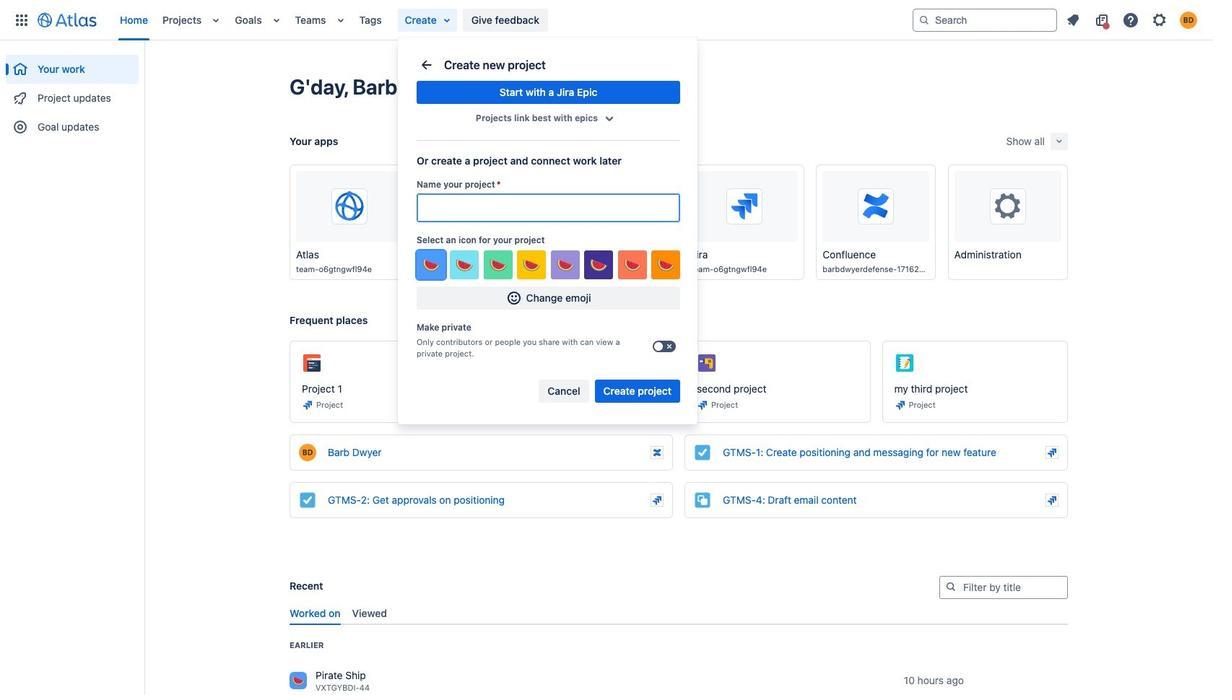 Task type: describe. For each thing, give the bounding box(es) containing it.
notifications image
[[1065, 11, 1082, 29]]

1 horizontal spatial list
[[1060, 8, 1205, 31]]

switch to... image
[[13, 11, 30, 29]]

1 vertical spatial settings image
[[991, 189, 1025, 224]]

go back image
[[418, 56, 436, 74]]

search image
[[919, 14, 930, 26]]

Search field
[[913, 8, 1058, 31]]

1 vertical spatial group
[[539, 380, 680, 403]]

0 horizontal spatial list
[[113, 0, 913, 40]]



Task type: locate. For each thing, give the bounding box(es) containing it.
None field
[[418, 195, 680, 221]]

jira image
[[302, 399, 313, 411], [895, 399, 906, 411], [1047, 447, 1058, 459], [1047, 447, 1058, 459], [652, 495, 663, 506], [1047, 495, 1058, 506], [1047, 495, 1058, 506]]

list item inside the top element
[[398, 8, 457, 31]]

settings image
[[1151, 11, 1169, 29], [991, 189, 1025, 224]]

None search field
[[913, 8, 1058, 31]]

:watermelon: image
[[456, 256, 473, 274], [456, 256, 473, 274], [490, 256, 507, 274], [490, 256, 507, 274], [557, 256, 574, 274], [590, 256, 608, 274], [657, 256, 675, 274], [657, 256, 675, 274]]

1 horizontal spatial group
[[539, 380, 680, 403]]

:watermelon: image
[[423, 256, 440, 274], [423, 256, 440, 274], [523, 256, 541, 274], [523, 256, 541, 274], [557, 256, 574, 274], [590, 256, 608, 274], [624, 256, 641, 274], [624, 256, 641, 274]]

top element
[[9, 0, 913, 40]]

Filter by title field
[[940, 578, 1068, 598]]

show more projects image
[[598, 107, 621, 130]]

list item
[[398, 8, 457, 31]]

help image
[[1123, 11, 1140, 29]]

jira image
[[302, 399, 313, 411], [697, 399, 709, 411], [697, 399, 709, 411], [895, 399, 906, 411], [652, 495, 663, 506]]

confluence image
[[652, 447, 663, 459]]

list
[[113, 0, 913, 40], [1060, 8, 1205, 31]]

tab list
[[284, 602, 1068, 626]]

1 horizontal spatial settings image
[[1151, 11, 1169, 29]]

0 horizontal spatial settings image
[[991, 189, 1025, 224]]

account image
[[1180, 11, 1198, 29]]

0 vertical spatial group
[[6, 40, 139, 146]]

group
[[6, 40, 139, 146], [539, 380, 680, 403]]

confluence image
[[652, 447, 663, 459]]

banner
[[0, 0, 1214, 40]]

search image
[[946, 581, 957, 593]]

0 vertical spatial settings image
[[1151, 11, 1169, 29]]

heading
[[290, 640, 324, 652]]

townsquare image
[[290, 672, 307, 690]]

expand icon image
[[1054, 136, 1065, 147]]

0 horizontal spatial group
[[6, 40, 139, 146]]



Task type: vqa. For each thing, say whether or not it's contained in the screenshot.
bottommost 'report'
no



